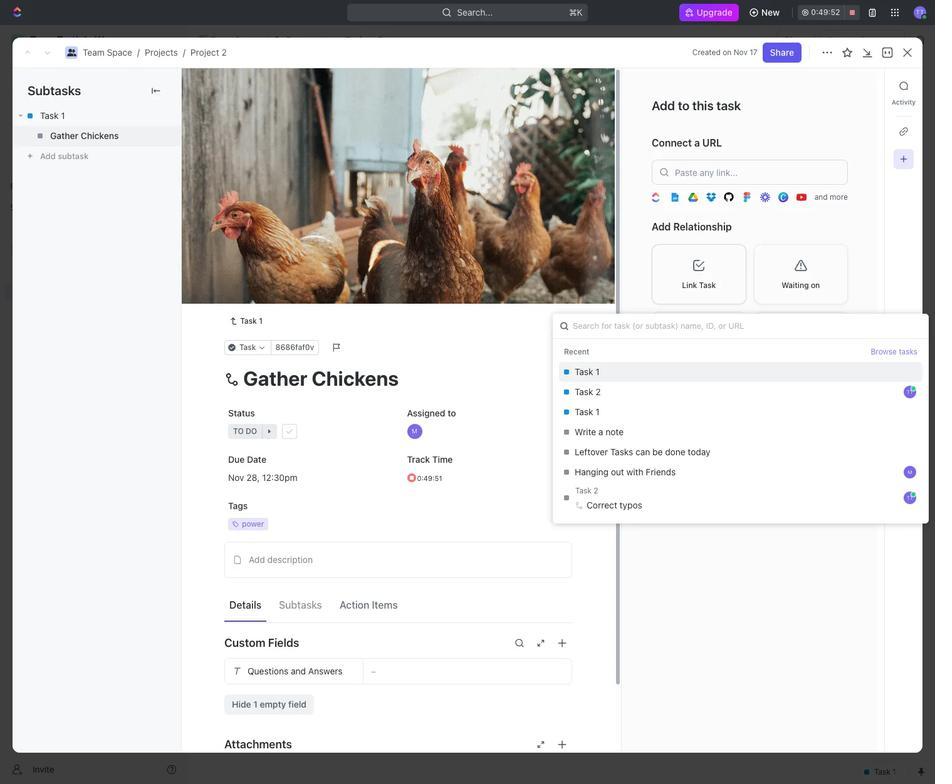 Task type: locate. For each thing, give the bounding box(es) containing it.
0 horizontal spatial user group image
[[13, 246, 22, 253]]

0 vertical spatial 1 button
[[281, 217, 298, 229]]

dashboards
[[30, 129, 79, 140]]

and left more
[[815, 193, 828, 202]]

task 1 link up chickens
[[13, 106, 181, 126]]

m
[[908, 469, 912, 476]]

space right user group icon
[[235, 34, 260, 45]]

add task button down "automations" button
[[837, 76, 890, 96]]

1 vertical spatial projects
[[145, 47, 178, 58]]

task 2 up "do" on the left top of page
[[253, 240, 279, 250]]

user group image
[[67, 49, 76, 56], [13, 246, 22, 253]]

0 horizontal spatial add task
[[253, 261, 290, 272]]

1 horizontal spatial space
[[235, 34, 260, 45]]

hide inside button
[[650, 147, 667, 156]]

empty
[[260, 699, 286, 710]]

0 horizontal spatial project 2
[[217, 75, 292, 95]]

add up connect
[[652, 98, 675, 113]]

and more
[[815, 193, 848, 202]]

subtasks down home
[[28, 83, 81, 98]]

1 vertical spatial space
[[107, 47, 132, 58]]

1 vertical spatial and
[[291, 666, 306, 677]]

docs
[[30, 108, 51, 118]]

done
[[665, 447, 685, 458]]

2 horizontal spatial add task button
[[837, 76, 890, 96]]

‎task 1
[[575, 407, 600, 417]]

browse tasks
[[871, 347, 918, 357]]

2 vertical spatial to
[[448, 408, 456, 418]]

2 vertical spatial add task
[[253, 261, 290, 272]]

action items button
[[335, 594, 403, 617]]

0 horizontal spatial project 2 link
[[190, 47, 227, 58]]

share down "new" button
[[784, 34, 808, 45]]

add task
[[845, 80, 882, 91], [337, 177, 370, 186], [253, 261, 290, 272]]

a for write
[[598, 427, 603, 438]]

task 1 up dashboards on the top
[[40, 110, 65, 121]]

0 horizontal spatial a
[[598, 427, 603, 438]]

task 2 up ‎task 1
[[575, 387, 601, 397]]

2
[[378, 34, 383, 45], [222, 47, 227, 58], [278, 75, 288, 95], [298, 177, 302, 186], [274, 240, 279, 250], [271, 296, 275, 306], [596, 387, 601, 397], [594, 486, 598, 495]]

add left the description on the bottom
[[249, 554, 265, 565]]

gather chickens
[[50, 130, 119, 141]]

0 vertical spatial tt
[[907, 389, 913, 396]]

board link
[[231, 112, 258, 130]]

share button
[[777, 30, 816, 50], [763, 43, 802, 63]]

add task down calendar
[[337, 177, 370, 186]]

sidebar navigation
[[0, 25, 187, 785]]

home
[[30, 65, 54, 76]]

team space
[[211, 34, 260, 45]]

task
[[863, 80, 882, 91], [40, 110, 59, 121], [353, 177, 370, 186], [253, 218, 272, 228], [253, 240, 272, 250], [271, 261, 290, 272], [699, 281, 716, 290], [240, 316, 257, 326], [575, 367, 593, 377], [575, 387, 593, 397], [575, 486, 592, 495]]

0 horizontal spatial add task button
[[247, 259, 295, 275]]

user group image down spaces on the left top
[[13, 246, 22, 253]]

add inside button
[[249, 554, 265, 565]]

questions and answers
[[248, 666, 343, 677]]

tt down m
[[907, 495, 913, 501]]

2 vertical spatial task 2
[[575, 486, 598, 495]]

space for team space / projects / project 2
[[107, 47, 132, 58]]

1 horizontal spatial task 1 link
[[224, 314, 268, 329]]

add task button up "do" on the left top of page
[[247, 259, 295, 275]]

1 tt from the top
[[907, 389, 913, 396]]

task sidebar navigation tab list
[[890, 76, 918, 169]]

task 2 down hanging
[[575, 486, 598, 495]]

1 horizontal spatial add task
[[337, 177, 370, 186]]

more
[[830, 193, 848, 202]]

1 vertical spatial team
[[83, 47, 105, 58]]

hide button
[[645, 144, 672, 159]]

0 horizontal spatial to
[[233, 296, 243, 306]]

add task up "do" on the left top of page
[[253, 261, 290, 272]]

hide left empty
[[232, 699, 251, 710]]

0 vertical spatial add task
[[845, 80, 882, 91]]

0 horizontal spatial space
[[107, 47, 132, 58]]

2 vertical spatial add task button
[[247, 259, 295, 275]]

due date
[[228, 454, 266, 465]]

link
[[682, 281, 697, 290]]

1 horizontal spatial hide
[[650, 147, 667, 156]]

1 vertical spatial hide
[[232, 699, 251, 710]]

task 1
[[40, 110, 65, 121], [253, 218, 278, 228], [240, 316, 263, 326], [575, 367, 600, 377]]

task 1 link down to do
[[224, 314, 268, 329]]

tags
[[228, 501, 248, 511]]

0:49:52
[[811, 8, 840, 17]]

add
[[845, 80, 861, 91], [652, 98, 675, 113], [337, 177, 351, 186], [652, 221, 671, 233], [253, 261, 269, 272], [249, 554, 265, 565]]

space up "home" link
[[107, 47, 132, 58]]

1 vertical spatial subtasks
[[279, 600, 322, 611]]

1
[[61, 110, 65, 121], [274, 218, 278, 228], [292, 218, 296, 228], [294, 240, 297, 249], [259, 316, 263, 326], [596, 367, 600, 377], [596, 407, 600, 417], [253, 699, 257, 710]]

1 horizontal spatial to
[[448, 408, 456, 418]]

add task button down calendar link
[[322, 174, 375, 189]]

share button right 17
[[763, 43, 802, 63]]

1 horizontal spatial user group image
[[67, 49, 76, 56]]

a left note
[[598, 427, 603, 438]]

assigned to
[[407, 408, 456, 418]]

a inside section
[[694, 137, 700, 149]]

attachments button
[[224, 730, 572, 760]]

a for connect
[[694, 137, 700, 149]]

1 horizontal spatial subtasks
[[279, 600, 322, 611]]

1 vertical spatial add task
[[337, 177, 370, 186]]

tree
[[5, 218, 182, 387]]

subtasks up 'fields'
[[279, 600, 322, 611]]

team up "home" link
[[83, 47, 105, 58]]

on
[[723, 48, 732, 57]]

space for team space
[[235, 34, 260, 45]]

0 vertical spatial subtasks
[[28, 83, 81, 98]]

automations
[[828, 34, 880, 45]]

projects
[[286, 34, 319, 45], [145, 47, 178, 58]]

date
[[247, 454, 266, 465]]

1 vertical spatial user group image
[[13, 246, 22, 253]]

share right 17
[[770, 47, 794, 58]]

tasks
[[899, 347, 918, 357]]

0 vertical spatial to
[[678, 98, 690, 113]]

to left "do" on the left top of page
[[233, 296, 243, 306]]

user group image up "home" link
[[67, 49, 76, 56]]

0 horizontal spatial and
[[291, 666, 306, 677]]

time
[[432, 454, 453, 465]]

leftover tasks can be done today
[[575, 447, 710, 458]]

write a note
[[575, 427, 624, 438]]

project 2
[[346, 34, 383, 45], [217, 75, 292, 95]]

hide left "url"
[[650, 147, 667, 156]]

project 2 link
[[330, 33, 386, 48], [190, 47, 227, 58]]

0 vertical spatial project 2
[[346, 34, 383, 45]]

calendar link
[[317, 112, 357, 130]]

track time
[[407, 454, 453, 465]]

0 vertical spatial and
[[815, 193, 828, 202]]

0 vertical spatial a
[[694, 137, 700, 149]]

do
[[245, 296, 256, 306]]

task
[[717, 98, 741, 113]]

browse
[[871, 347, 897, 357]]

add down calendar link
[[337, 177, 351, 186]]

field
[[288, 699, 306, 710]]

1 vertical spatial add task button
[[322, 174, 375, 189]]

1 horizontal spatial a
[[694, 137, 700, 149]]

task 1 down progress
[[253, 218, 278, 228]]

new button
[[744, 3, 787, 23]]

hide
[[650, 147, 667, 156], [232, 699, 251, 710]]

hide for hide
[[650, 147, 667, 156]]

and inside task sidebar content section
[[815, 193, 828, 202]]

task 1 down "do" on the left top of page
[[240, 316, 263, 326]]

add task down "automations" button
[[845, 80, 882, 91]]

board
[[234, 116, 258, 126]]

upgrade link
[[679, 4, 739, 21]]

to left this
[[678, 98, 690, 113]]

add relationship
[[652, 221, 732, 233]]

1 vertical spatial a
[[598, 427, 603, 438]]

team for team space / projects / project 2
[[83, 47, 105, 58]]

to
[[678, 98, 690, 113], [233, 296, 243, 306], [448, 408, 456, 418]]

a left "url"
[[694, 137, 700, 149]]

0 vertical spatial hide
[[650, 147, 667, 156]]

1 vertical spatial task 1 link
[[224, 314, 268, 329]]

home link
[[5, 61, 182, 81]]

gantt link
[[423, 112, 449, 130]]

0 horizontal spatial subtasks
[[28, 83, 81, 98]]

tt
[[907, 389, 913, 396], [907, 495, 913, 501]]

team right user group icon
[[211, 34, 232, 45]]

and inside 'custom fields' element
[[291, 666, 306, 677]]

1 horizontal spatial project 2
[[346, 34, 383, 45]]

to for assigned
[[448, 408, 456, 418]]

1 horizontal spatial projects link
[[271, 33, 323, 48]]

automations button
[[821, 31, 886, 50]]

0 vertical spatial share
[[784, 34, 808, 45]]

1 vertical spatial task 2
[[575, 387, 601, 397]]

hide inside 'custom fields' element
[[232, 699, 251, 710]]

user group image inside sidebar navigation
[[13, 246, 22, 253]]

8686faf0v button
[[270, 340, 319, 355]]

custom
[[224, 637, 265, 650]]

2 horizontal spatial add task
[[845, 80, 882, 91]]

user group image
[[199, 37, 207, 43]]

and left answers at bottom left
[[291, 666, 306, 677]]

1 horizontal spatial project 2 link
[[330, 33, 386, 48]]

share
[[784, 34, 808, 45], [770, 47, 794, 58]]

add left relationship
[[652, 221, 671, 233]]

1 horizontal spatial add task button
[[322, 174, 375, 189]]

correct
[[587, 500, 617, 511]]

favorites button
[[5, 179, 48, 194]]

add task button
[[837, 76, 890, 96], [322, 174, 375, 189], [247, 259, 295, 275]]

action
[[340, 600, 369, 611]]

0 horizontal spatial team
[[83, 47, 105, 58]]

0 horizontal spatial projects
[[145, 47, 178, 58]]

0 vertical spatial user group image
[[67, 49, 76, 56]]

0 vertical spatial projects
[[286, 34, 319, 45]]

inbox
[[30, 86, 52, 97]]

favorites
[[10, 182, 43, 191]]

1 horizontal spatial and
[[815, 193, 828, 202]]

1 horizontal spatial team
[[211, 34, 232, 45]]

team space link
[[195, 33, 263, 48], [83, 47, 132, 58]]

team space / projects / project 2
[[83, 47, 227, 58]]

add up "do" on the left top of page
[[253, 261, 269, 272]]

to right assigned
[[448, 408, 456, 418]]

tt down "tasks"
[[907, 389, 913, 396]]

hide for hide 1 empty field
[[232, 699, 251, 710]]

1 vertical spatial tt
[[907, 495, 913, 501]]

1 button
[[281, 217, 298, 229], [282, 239, 299, 251]]

0 horizontal spatial hide
[[232, 699, 251, 710]]

to inside task sidebar content section
[[678, 98, 690, 113]]

0 vertical spatial task 1 link
[[13, 106, 181, 126]]

0 vertical spatial space
[[235, 34, 260, 45]]

0 vertical spatial team
[[211, 34, 232, 45]]

1 vertical spatial project
[[190, 47, 219, 58]]

spaces
[[10, 203, 37, 212]]

1 vertical spatial 1 button
[[282, 239, 299, 251]]

calendar
[[320, 116, 357, 126]]

list link
[[279, 112, 297, 130]]

add task for bottommost add task button
[[253, 261, 290, 272]]

2 horizontal spatial to
[[678, 98, 690, 113]]

1 horizontal spatial projects
[[286, 34, 319, 45]]



Task type: vqa. For each thing, say whether or not it's contained in the screenshot.
the right Subtasks
yes



Task type: describe. For each thing, give the bounding box(es) containing it.
inbox link
[[5, 82, 182, 102]]

search...
[[457, 7, 493, 18]]

url
[[702, 137, 722, 149]]

details button
[[224, 594, 266, 617]]

recent
[[564, 347, 589, 357]]

tasks
[[610, 447, 633, 458]]

status
[[228, 408, 255, 418]]

progress
[[242, 177, 283, 186]]

note
[[606, 427, 624, 438]]

17
[[750, 48, 758, 57]]

hanging
[[575, 467, 609, 478]]

chickens
[[81, 130, 119, 141]]

tree inside sidebar navigation
[[5, 218, 182, 387]]

subtasks inside button
[[279, 600, 322, 611]]

Paste any link... text field
[[652, 160, 848, 185]]

add description
[[249, 554, 313, 565]]

today
[[688, 447, 710, 458]]

8686faf0v
[[275, 343, 314, 352]]

fields
[[268, 637, 299, 650]]

1 vertical spatial share
[[770, 47, 794, 58]]

correct typos
[[587, 500, 642, 511]]

gather chickens link
[[13, 126, 181, 146]]

questions
[[248, 666, 288, 677]]

docs link
[[5, 103, 182, 123]]

hide 1 empty field
[[232, 699, 306, 710]]

due
[[228, 454, 245, 465]]

assignees button
[[507, 144, 565, 159]]

friends
[[646, 467, 676, 478]]

0 horizontal spatial projects link
[[145, 47, 178, 58]]

activity
[[892, 98, 916, 106]]

⌘k
[[569, 7, 583, 18]]

typos
[[620, 500, 642, 511]]

dashboards link
[[5, 125, 182, 145]]

assignees
[[522, 147, 559, 156]]

task 1 down recent
[[575, 367, 600, 377]]

2 vertical spatial project
[[217, 75, 274, 95]]

add down "automations" button
[[845, 80, 861, 91]]

task inside "dropdown button"
[[699, 281, 716, 290]]

this
[[692, 98, 714, 113]]

nov
[[734, 48, 748, 57]]

in
[[233, 177, 240, 186]]

custom fields
[[224, 637, 299, 650]]

items
[[372, 600, 398, 611]]

list
[[282, 116, 297, 126]]

0:49:52 button
[[798, 5, 860, 20]]

answers
[[308, 666, 343, 677]]

1 button for 1
[[281, 217, 298, 229]]

connect a url
[[652, 137, 722, 149]]

action items
[[340, 600, 398, 611]]

1 vertical spatial to
[[233, 296, 243, 306]]

task sidebar content section
[[621, 68, 884, 753]]

1 button for 2
[[282, 239, 299, 251]]

0 vertical spatial task 2
[[253, 240, 279, 250]]

details
[[229, 600, 261, 611]]

2 tt from the top
[[907, 495, 913, 501]]

Search for task (or subtask) name, ID, or URL text field
[[553, 314, 929, 338]]

link task
[[682, 281, 716, 290]]

share button down new
[[777, 30, 816, 50]]

team for team space
[[211, 34, 232, 45]]

Search tasks... text field
[[779, 142, 904, 161]]

with
[[626, 467, 643, 478]]

table
[[380, 116, 402, 126]]

track
[[407, 454, 430, 465]]

add task for add task button to the top
[[845, 80, 882, 91]]

leftover
[[575, 447, 608, 458]]

in progress
[[233, 177, 283, 186]]

description
[[267, 554, 313, 565]]

0 vertical spatial project
[[346, 34, 375, 45]]

1 horizontal spatial team space link
[[195, 33, 263, 48]]

write
[[575, 427, 596, 438]]

to for add
[[678, 98, 690, 113]]

custom fields button
[[224, 628, 572, 658]]

relationship
[[673, 221, 732, 233]]

to do
[[233, 296, 256, 306]]

table link
[[378, 112, 402, 130]]

Edit task name text field
[[224, 366, 572, 390]]

link task button
[[652, 244, 746, 304]]

subtasks button
[[274, 594, 327, 617]]

1 inside 'custom fields' element
[[253, 699, 257, 710]]

created on nov 17
[[692, 48, 758, 57]]

upgrade
[[697, 7, 733, 18]]

created
[[692, 48, 721, 57]]

custom fields element
[[224, 658, 572, 715]]

be
[[653, 447, 663, 458]]

attachments
[[224, 738, 292, 752]]

gantt
[[426, 116, 449, 126]]

add description button
[[229, 550, 568, 570]]

0 vertical spatial add task button
[[837, 76, 890, 96]]

0 horizontal spatial team space link
[[83, 47, 132, 58]]

gather
[[50, 130, 78, 141]]

0 horizontal spatial task 1 link
[[13, 106, 181, 126]]

1 vertical spatial project 2
[[217, 75, 292, 95]]

can
[[636, 447, 650, 458]]

‎task
[[575, 407, 593, 417]]



